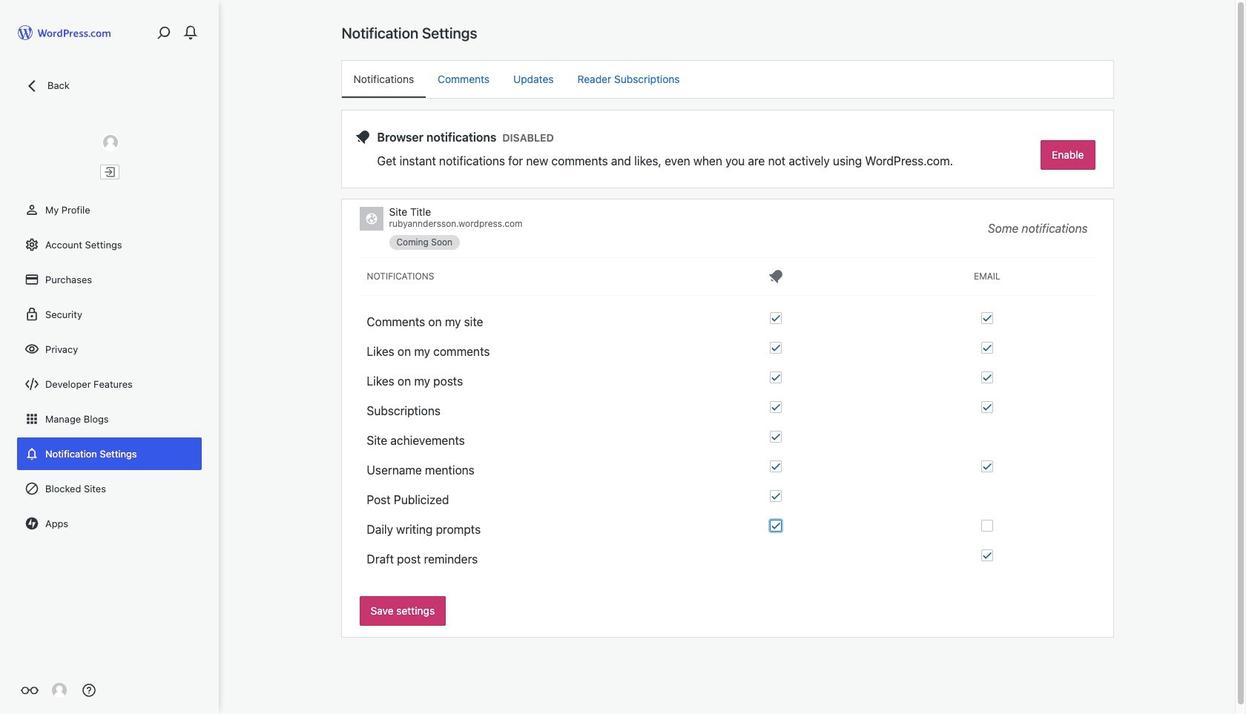 Task type: vqa. For each thing, say whether or not it's contained in the screenshot.
NOAH LOTT image
no



Task type: describe. For each thing, give the bounding box(es) containing it.
settings image
[[24, 237, 39, 252]]

apps image
[[24, 412, 39, 427]]

lock image
[[24, 307, 39, 322]]

credit_card image
[[24, 272, 39, 287]]

0 horizontal spatial ruby anderson image
[[52, 683, 67, 698]]



Task type: locate. For each thing, give the bounding box(es) containing it.
person image
[[24, 203, 39, 217]]

0 vertical spatial ruby anderson image
[[101, 134, 119, 151]]

1 horizontal spatial ruby anderson image
[[101, 134, 119, 151]]

ruby anderson image right reader image
[[52, 683, 67, 698]]

block image
[[24, 481, 39, 496]]

1 vertical spatial ruby anderson image
[[52, 683, 67, 698]]

notifications image
[[24, 447, 39, 461]]

visibility image
[[24, 342, 39, 357]]

ruby anderson image
[[101, 134, 119, 151], [52, 683, 67, 698]]

log out of wordpress.com image
[[103, 165, 116, 179]]

None checkbox
[[770, 312, 782, 324], [981, 312, 993, 324], [981, 342, 993, 354], [770, 372, 782, 384], [981, 401, 993, 413], [981, 461, 993, 473], [770, 490, 782, 502], [770, 520, 782, 532], [770, 312, 782, 324], [981, 312, 993, 324], [981, 342, 993, 354], [770, 372, 782, 384], [981, 401, 993, 413], [981, 461, 993, 473], [770, 490, 782, 502], [770, 520, 782, 532]]

ruby anderson image up 'log out of wordpress.com' icon
[[101, 134, 119, 151]]

menu
[[342, 61, 1113, 98]]

main content
[[342, 24, 1113, 637]]

reader image
[[21, 682, 39, 700]]

None checkbox
[[770, 342, 782, 354], [981, 372, 993, 384], [770, 401, 782, 413], [770, 431, 782, 443], [770, 461, 782, 473], [981, 520, 993, 532], [981, 550, 993, 562], [770, 342, 782, 354], [981, 372, 993, 384], [770, 401, 782, 413], [770, 431, 782, 443], [770, 461, 782, 473], [981, 520, 993, 532], [981, 550, 993, 562]]



